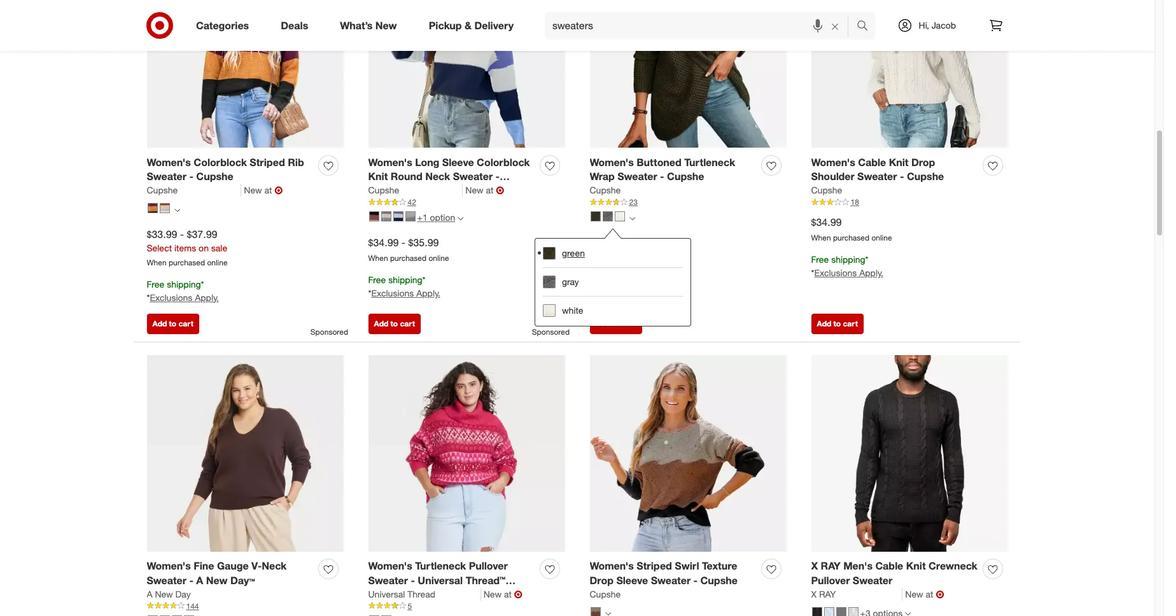 Task type: describe. For each thing, give the bounding box(es) containing it.
apply. down on
[[195, 292, 219, 303]]

women's colorblock striped rib sweater - cupshe
[[147, 156, 304, 183]]

men's
[[844, 560, 873, 573]]

brown image
[[159, 615, 170, 616]]

new inside women's fine gauge v-neck sweater - a new day™
[[206, 574, 228, 587]]

women's long sleeve colorblock knit round neck sweater - cupshe
[[368, 156, 530, 198]]

sweater inside women's fine gauge v-neck sweater - a new day™
[[147, 574, 187, 587]]

women's long sleeve colorblock knit round neck sweater - cupshe link
[[368, 155, 535, 198]]

exclusions apply. link down $34.99 when purchased online
[[815, 267, 884, 278]]

2 horizontal spatial shipping
[[832, 254, 866, 265]]

apply. down green link in the top of the page
[[638, 288, 662, 299]]

add to cart button for $33.99 - $37.99
[[147, 314, 199, 334]]

what's new link
[[329, 11, 413, 39]]

brown image inside +1 option dropdown button
[[369, 211, 379, 222]]

jacquard
[[368, 589, 414, 602]]

$35.99
[[408, 236, 439, 249]]

cable inside women's cable knit drop shoulder sweater - cupshe
[[858, 156, 886, 168]]

cream jacquard image
[[369, 615, 379, 616]]

thread
[[408, 589, 436, 600]]

sleeve inside women's long sleeve colorblock knit round neck sweater - cupshe
[[442, 156, 474, 168]]

5
[[408, 602, 412, 611]]

turtleneck inside women's buttoned turtleneck wrap sweater - cupshe
[[685, 156, 735, 168]]

add for $34.99
[[817, 319, 832, 329]]

$37.99
[[187, 228, 217, 241]]

new up all colors + 3 more colors element
[[906, 589, 924, 600]]

women's fine gauge v-neck sweater - a new day™ link
[[147, 559, 314, 588]]

3 add to cart from the left
[[596, 319, 637, 329]]

what's new
[[340, 19, 397, 32]]

items
[[174, 243, 196, 253]]

cart for $34.99
[[843, 319, 858, 329]]

42
[[408, 198, 416, 207]]

white
[[562, 305, 583, 316]]

online inside $34.99 when purchased online
[[872, 233, 892, 243]]

to for $34.99 - $35.99
[[391, 319, 398, 329]]

new at ¬ for sleeve
[[466, 184, 504, 197]]

drop inside women's cable knit drop shoulder sweater - cupshe
[[912, 156, 936, 168]]

delivery
[[475, 19, 514, 32]]

sweater inside x ray men's cable knit crewneck pullover sweater
[[853, 574, 893, 587]]

a inside women's fine gauge v-neck sweater - a new day™
[[196, 574, 203, 587]]

women's striped swirl texture drop sleeve sweater - cupshe
[[590, 560, 738, 587]]

long
[[415, 156, 440, 168]]

women's striped swirl texture drop sleeve sweater - cupshe link
[[590, 559, 757, 588]]

39144-heather grey image
[[836, 607, 846, 616]]

sweater inside women's cable knit drop shoulder sweater - cupshe
[[858, 170, 897, 183]]

x ray men's cable knit crewneck pullover sweater link
[[811, 559, 978, 588]]

gauge
[[217, 560, 249, 573]]

women's fine gauge v-neck sweater - a new day™
[[147, 560, 287, 587]]

green link
[[543, 239, 683, 268]]

green
[[562, 248, 585, 258]]

rib
[[288, 156, 304, 168]]

- inside $34.99 - $35.99 when purchased online
[[402, 236, 406, 249]]

$38.99
[[590, 236, 620, 249]]

$34.99 for when
[[811, 216, 842, 229]]

sale
[[211, 243, 227, 253]]

when inside the $33.99 - $37.99 select items on sale when purchased online
[[147, 258, 167, 267]]

buttoned
[[637, 156, 682, 168]]

exclusions apply. link down green link in the top of the page
[[593, 288, 662, 299]]

pickup & delivery
[[429, 19, 514, 32]]

5 link
[[368, 601, 565, 612]]

hi,
[[919, 20, 929, 31]]

jacob
[[932, 20, 956, 31]]

apply. down $34.99 - $35.99 when purchased online
[[417, 288, 440, 299]]

new down women's colorblock striped rib sweater - cupshe "link"
[[244, 185, 262, 196]]

apply. down $34.99 when purchased online
[[860, 267, 884, 278]]

drop inside women's striped swirl texture drop sleeve sweater - cupshe
[[590, 574, 614, 587]]

purchased inside $34.99 - $35.99 when purchased online
[[390, 254, 427, 263]]

when inside $34.99 - $35.99 when purchased online
[[368, 254, 388, 263]]

all colors + 1 more colors image
[[458, 216, 464, 221]]

free shipping * * exclusions apply. for women's colorblock striped rib sweater - cupshe
[[147, 279, 219, 303]]

option
[[430, 212, 455, 223]]

$33.99
[[147, 228, 177, 241]]

¬ for women's colorblock striped rib sweater - cupshe
[[275, 184, 283, 197]]

women's cable knit drop shoulder sweater - cupshe
[[811, 156, 944, 183]]

when inside $34.99 when purchased online
[[811, 233, 831, 243]]

144 link
[[147, 601, 343, 612]]

cupshe up the 'multi' image
[[590, 589, 621, 600]]

exclusions apply. link down $34.99 - $35.99 when purchased online
[[371, 288, 440, 299]]

new at ¬ for men's
[[906, 588, 944, 601]]

at for women's colorblock striped rib sweater - cupshe
[[264, 185, 272, 196]]

what's
[[340, 19, 373, 32]]

online inside $34.99 - $35.99 when purchased online
[[429, 254, 449, 263]]

at for women's turtleneck pullover sweater - universal thread™ jacquard
[[504, 589, 512, 600]]

hi, jacob
[[919, 20, 956, 31]]

- inside the $33.99 - $37.99 select items on sale when purchased online
[[180, 228, 184, 241]]

black image
[[147, 615, 158, 616]]

cupshe inside women's cable knit drop shoulder sweater - cupshe
[[907, 170, 944, 183]]

18 link
[[811, 197, 1008, 208]]

new up 42 link
[[466, 185, 484, 196]]

add to cart button for $34.99
[[811, 314, 864, 334]]

swirl
[[675, 560, 699, 573]]

on
[[199, 243, 209, 253]]

exclusions for exclusions apply. link below $34.99 when purchased online
[[815, 267, 857, 278]]

39144-cashmere blue image
[[824, 607, 834, 616]]

sponsored for $33.99 - $37.99
[[311, 327, 348, 337]]

women's for women's long sleeve colorblock knit round neck sweater - cupshe
[[368, 156, 413, 168]]

green image
[[591, 211, 601, 222]]

at for x ray men's cable knit crewneck pullover sweater
[[926, 589, 934, 600]]

neck inside women's fine gauge v-neck sweater - a new day™
[[262, 560, 287, 573]]

women's turtleneck pullover sweater - universal thread™ jacquard
[[368, 560, 508, 602]]

pickup
[[429, 19, 462, 32]]

gray
[[562, 277, 579, 287]]

a new day
[[147, 589, 191, 600]]

144
[[186, 602, 199, 611]]

add to cart for $34.99 - $35.99
[[374, 319, 415, 329]]

&
[[465, 19, 472, 32]]

cupshe down the wrap
[[590, 185, 621, 196]]

sweater inside women's long sleeve colorblock knit round neck sweater - cupshe
[[453, 170, 493, 183]]

pink jacquard image
[[381, 615, 391, 616]]

wrap
[[590, 170, 615, 183]]

shipping for women's long sleeve colorblock knit round neck sweater - cupshe
[[388, 274, 422, 285]]

sweater inside women's turtleneck pullover sweater - universal thread™ jacquard
[[368, 574, 408, 587]]

ray for x ray men's cable knit crewneck pullover sweater
[[821, 560, 841, 573]]

shoulder
[[811, 170, 855, 183]]

add to cart button for $34.99 - $35.99
[[368, 314, 421, 334]]

turtleneck inside women's turtleneck pullover sweater - universal thread™ jacquard
[[415, 560, 466, 573]]

39144 black image
[[812, 607, 822, 616]]

at for women's long sleeve colorblock knit round neck sweater - cupshe
[[486, 185, 494, 196]]

add to cart for $33.99 - $37.99
[[152, 319, 193, 329]]

sweater inside women's striped swirl texture drop sleeve sweater - cupshe
[[651, 574, 691, 587]]

+1 option button
[[363, 208, 469, 228]]

ray for x ray
[[819, 589, 836, 600]]

$33.99 - $37.99 select items on sale when purchased online
[[147, 228, 228, 267]]

¬ for x ray men's cable knit crewneck pullover sweater
[[936, 588, 944, 601]]

x for x ray
[[811, 589, 817, 600]]

23
[[629, 198, 638, 207]]

2 horizontal spatial free
[[811, 254, 829, 265]]

$34.99 for -
[[368, 236, 399, 249]]

a inside a new day link
[[147, 589, 153, 600]]

18
[[851, 198, 859, 207]]

new left day
[[155, 589, 173, 600]]

cart for $34.99 - $35.99
[[400, 319, 415, 329]]

exclusions down green link in the top of the page
[[593, 288, 636, 299]]

- inside women's buttoned turtleneck wrap sweater - cupshe
[[660, 170, 664, 183]]



Task type: vqa. For each thing, say whether or not it's contained in the screenshot.
the coziest
no



Task type: locate. For each thing, give the bounding box(es) containing it.
universal up universal thread link
[[418, 574, 463, 587]]

free down $34.99 when purchased online
[[811, 254, 829, 265]]

pullover inside women's turtleneck pullover sweater - universal thread™ jacquard
[[469, 560, 508, 573]]

to
[[169, 319, 176, 329], [391, 319, 398, 329], [612, 319, 620, 329], [834, 319, 841, 329]]

1 vertical spatial $34.99
[[368, 236, 399, 249]]

2 horizontal spatial all colors element
[[629, 214, 635, 222]]

0 horizontal spatial colorblock
[[194, 156, 247, 168]]

1 horizontal spatial all colors element
[[605, 610, 611, 616]]

42 link
[[368, 197, 565, 208]]

knit left crewneck
[[906, 560, 926, 573]]

knit left 'round'
[[368, 170, 388, 183]]

neck right gauge
[[262, 560, 287, 573]]

day
[[175, 589, 191, 600]]

women's inside women's buttoned turtleneck wrap sweater - cupshe
[[590, 156, 634, 168]]

all colors image for drop
[[605, 611, 611, 616]]

colorblock inside women's long sleeve colorblock knit round neck sweater - cupshe
[[477, 156, 530, 168]]

women's inside women's cable knit drop shoulder sweater - cupshe
[[811, 156, 856, 168]]

exclusions down $34.99 when purchased online
[[815, 267, 857, 278]]

0 vertical spatial neck
[[425, 170, 450, 183]]

$34.99 down gray image
[[368, 236, 399, 249]]

4 to from the left
[[834, 319, 841, 329]]

0 horizontal spatial universal
[[368, 589, 405, 600]]

a up black icon
[[147, 589, 153, 600]]

- inside women's colorblock striped rib sweater - cupshe
[[189, 170, 193, 183]]

0 horizontal spatial neck
[[262, 560, 287, 573]]

0 vertical spatial knit
[[889, 156, 909, 168]]

exclusions for exclusions apply. link underneath $34.99 - $35.99 when purchased online
[[371, 288, 414, 299]]

ray inside x ray men's cable knit crewneck pullover sweater
[[821, 560, 841, 573]]

women's up jacquard
[[368, 560, 413, 573]]

0 horizontal spatial sleeve
[[442, 156, 474, 168]]

cable
[[858, 156, 886, 168], [876, 560, 904, 573]]

when down select
[[147, 258, 167, 267]]

free shipping * * exclusions apply. down $34.99 - $35.99 when purchased online
[[368, 274, 440, 299]]

- inside women's striped swirl texture drop sleeve sweater - cupshe
[[694, 574, 698, 587]]

fine
[[194, 560, 214, 573]]

all colors element right the 'multi' image
[[605, 610, 611, 616]]

- down buttoned on the top right of page
[[660, 170, 664, 183]]

knit inside women's cable knit drop shoulder sweater - cupshe
[[889, 156, 909, 168]]

- up thread
[[411, 574, 415, 587]]

women's
[[147, 156, 191, 168], [368, 156, 413, 168], [590, 156, 634, 168], [811, 156, 856, 168], [147, 560, 191, 573], [368, 560, 413, 573], [590, 560, 634, 573]]

$34.99
[[811, 216, 842, 229], [368, 236, 399, 249]]

exclusions down select
[[150, 292, 192, 303]]

1 horizontal spatial sleeve
[[617, 574, 648, 587]]

free down select
[[147, 279, 164, 290]]

sweater inside women's colorblock striped rib sweater - cupshe
[[147, 170, 187, 183]]

1 horizontal spatial free
[[368, 274, 386, 285]]

cupshe inside women's long sleeve colorblock knit round neck sweater - cupshe
[[368, 185, 405, 198]]

- up 18 link
[[900, 170, 904, 183]]

+1 option
[[417, 212, 455, 223]]

sweater up jacquard
[[368, 574, 408, 587]]

women's striped swirl texture drop sleeve sweater - cupshe image
[[590, 355, 787, 552], [590, 355, 787, 552]]

cable right men's
[[876, 560, 904, 573]]

x ray men's cable knit crewneck pullover sweater image
[[811, 355, 1008, 552], [811, 355, 1008, 552]]

-
[[189, 170, 193, 183], [496, 170, 500, 183], [660, 170, 664, 183], [900, 170, 904, 183], [180, 228, 184, 241], [402, 236, 406, 249], [189, 574, 193, 587], [411, 574, 415, 587], [694, 574, 698, 587]]

new
[[376, 19, 397, 32], [244, 185, 262, 196], [466, 185, 484, 196], [206, 574, 228, 587], [155, 589, 173, 600], [484, 589, 502, 600], [906, 589, 924, 600]]

0 horizontal spatial when
[[147, 258, 167, 267]]

striped inside women's striped swirl texture drop sleeve sweater - cupshe
[[637, 560, 672, 573]]

0 horizontal spatial sponsored
[[311, 327, 348, 337]]

¬ for women's long sleeve colorblock knit round neck sweater - cupshe
[[496, 184, 504, 197]]

universal inside universal thread link
[[368, 589, 405, 600]]

when
[[811, 233, 831, 243], [368, 254, 388, 263], [147, 258, 167, 267]]

1 horizontal spatial $34.99
[[811, 216, 842, 229]]

- inside women's turtleneck pullover sweater - universal thread™ jacquard
[[411, 574, 415, 587]]

sweater up 23
[[618, 170, 657, 183]]

- up 'items' at the left
[[180, 228, 184, 241]]

1 add from the left
[[152, 319, 167, 329]]

universal up the pink jacquard image
[[368, 589, 405, 600]]

sweater inside women's buttoned turtleneck wrap sweater - cupshe
[[618, 170, 657, 183]]

0 horizontal spatial all colors element
[[174, 206, 180, 213]]

women's up the wrap
[[590, 156, 634, 168]]

women's cable knit drop shoulder sweater - cupshe link
[[811, 155, 978, 184]]

- inside women's cable knit drop shoulder sweater - cupshe
[[900, 170, 904, 183]]

4 cart from the left
[[843, 319, 858, 329]]

brown image
[[159, 203, 170, 213], [369, 211, 379, 222]]

universal thread link
[[368, 588, 481, 601]]

1 vertical spatial all colors image
[[605, 611, 611, 616]]

cable inside x ray men's cable knit crewneck pullover sweater
[[876, 560, 904, 573]]

women's for women's turtleneck pullover sweater - universal thread™ jacquard
[[368, 560, 413, 573]]

shipping down 'items' at the left
[[167, 279, 201, 290]]

cupshe up $37.99
[[196, 170, 233, 183]]

all colors element for striped
[[605, 610, 611, 616]]

gray image
[[603, 211, 613, 222]]

0 horizontal spatial $34.99
[[368, 236, 399, 249]]

all colors element for colorblock
[[174, 206, 180, 213]]

0 vertical spatial turtleneck
[[685, 156, 735, 168]]

1 cart from the left
[[179, 319, 193, 329]]

striped
[[250, 156, 285, 168], [637, 560, 672, 573]]

cupshe link down shoulder
[[811, 184, 842, 197]]

2 horizontal spatial purchased
[[833, 233, 870, 243]]

1 horizontal spatial online
[[429, 254, 449, 263]]

free shipping * * exclusions apply. down 'items' at the left
[[147, 279, 219, 303]]

x up 39144 black image
[[811, 589, 817, 600]]

when down gray image
[[368, 254, 388, 263]]

women's inside women's colorblock striped rib sweater - cupshe
[[147, 156, 191, 168]]

purchased down the $35.99 at the left top of the page
[[390, 254, 427, 263]]

1 horizontal spatial brown image
[[369, 211, 379, 222]]

purchased
[[833, 233, 870, 243], [390, 254, 427, 263], [169, 258, 205, 267]]

all colors image
[[174, 207, 180, 213], [605, 611, 611, 616]]

women's inside women's long sleeve colorblock knit round neck sweater - cupshe
[[368, 156, 413, 168]]

cable up 18
[[858, 156, 886, 168]]

knit for x ray men's cable knit crewneck pullover sweater
[[906, 560, 926, 573]]

turtleneck
[[685, 156, 735, 168], [415, 560, 466, 573]]

women's buttoned turtleneck wrap sweater - cupshe link
[[590, 155, 757, 184]]

new at ¬
[[244, 184, 283, 197], [466, 184, 504, 197], [484, 588, 523, 601], [906, 588, 944, 601]]

cupshe inside women's buttoned turtleneck wrap sweater - cupshe
[[667, 170, 704, 183]]

new at ¬ for pullover
[[484, 588, 523, 601]]

4 add to cart button from the left
[[811, 314, 864, 334]]

+1
[[417, 212, 428, 223]]

universal
[[418, 574, 463, 587], [368, 589, 405, 600]]

1 vertical spatial pullover
[[811, 574, 850, 587]]

free shipping * * exclusions apply. for women's long sleeve colorblock knit round neck sweater - cupshe
[[368, 274, 440, 299]]

x ray link
[[811, 588, 903, 601]]

0 horizontal spatial a
[[147, 589, 153, 600]]

universal inside women's turtleneck pullover sweater - universal thread™ jacquard
[[418, 574, 463, 587]]

universal thread
[[368, 589, 436, 600]]

cupshe up gray image
[[368, 185, 399, 196]]

1 horizontal spatial pullover
[[811, 574, 850, 587]]

pullover up x ray in the right bottom of the page
[[811, 574, 850, 587]]

turtleneck up 23 'link'
[[685, 156, 735, 168]]

free shipping * * exclusions apply.
[[811, 254, 884, 278], [368, 274, 440, 299], [147, 279, 219, 303]]

cupshe inside women's striped swirl texture drop sleeve sweater - cupshe
[[701, 574, 738, 587]]

2 horizontal spatial when
[[811, 233, 831, 243]]

deals
[[281, 19, 308, 32]]

women's inside women's striped swirl texture drop sleeve sweater - cupshe
[[590, 560, 634, 573]]

women's for women's striped swirl texture drop sleeve sweater - cupshe
[[590, 560, 634, 573]]

¬ for women's turtleneck pullover sweater - universal thread™ jacquard
[[514, 588, 523, 601]]

ray up 39144-cashmere blue image
[[819, 589, 836, 600]]

women's for women's colorblock striped rib sweater - cupshe
[[147, 156, 191, 168]]

* exclusions apply.
[[590, 288, 662, 299]]

2 add to cart from the left
[[374, 319, 415, 329]]

women's up the 'multi' image
[[590, 560, 634, 573]]

x up x ray in the right bottom of the page
[[811, 560, 818, 573]]

0 horizontal spatial turtleneck
[[415, 560, 466, 573]]

cart
[[179, 319, 193, 329], [400, 319, 415, 329], [622, 319, 637, 329], [843, 319, 858, 329]]

at down crewneck
[[926, 589, 934, 600]]

0 vertical spatial all colors image
[[174, 207, 180, 213]]

new at ¬ for striped
[[244, 184, 283, 197]]

0 vertical spatial a
[[196, 574, 203, 587]]

1 vertical spatial a
[[147, 589, 153, 600]]

1 vertical spatial turtleneck
[[415, 560, 466, 573]]

0 horizontal spatial shipping
[[167, 279, 201, 290]]

texture
[[702, 560, 738, 573]]

online down the sale
[[207, 258, 228, 267]]

x ray
[[811, 589, 836, 600]]

2 horizontal spatial free shipping * * exclusions apply.
[[811, 254, 884, 278]]

shipping down $34.99 when purchased online
[[832, 254, 866, 265]]

knit up 18 link
[[889, 156, 909, 168]]

add to cart button
[[147, 314, 199, 334], [368, 314, 421, 334], [590, 314, 642, 334], [811, 314, 864, 334]]

women's up 'round'
[[368, 156, 413, 168]]

$34.99 - $35.99 when purchased online
[[368, 236, 449, 263]]

1 vertical spatial cable
[[876, 560, 904, 573]]

0 vertical spatial ray
[[821, 560, 841, 573]]

search button
[[851, 11, 882, 42]]

a new day link
[[147, 588, 191, 601]]

0 horizontal spatial pullover
[[469, 560, 508, 573]]

all colors + 3 more colors image
[[906, 611, 911, 616]]

round
[[391, 170, 423, 183]]

ray left men's
[[821, 560, 841, 573]]

sweater up 18
[[858, 170, 897, 183]]

1 vertical spatial sleeve
[[617, 574, 648, 587]]

free for women's long sleeve colorblock knit round neck sweater - cupshe
[[368, 274, 386, 285]]

knit for women's long sleeve colorblock knit round neck sweater - cupshe
[[368, 170, 388, 183]]

neck
[[425, 170, 450, 183], [262, 560, 287, 573]]

0 horizontal spatial free
[[147, 279, 164, 290]]

0 horizontal spatial drop
[[590, 574, 614, 587]]

0 horizontal spatial purchased
[[169, 258, 205, 267]]

women's turtleneck pullover sweater - universal thread™ jacquard image
[[368, 355, 565, 552], [368, 355, 565, 552]]

$34.99 inside $34.99 - $35.99 when purchased online
[[368, 236, 399, 249]]

new down thread™
[[484, 589, 502, 600]]

cupshe inside women's colorblock striped rib sweater - cupshe
[[196, 170, 233, 183]]

cupshe up the multicolored icon
[[147, 185, 178, 196]]

online inside the $33.99 - $37.99 select items on sale when purchased online
[[207, 258, 228, 267]]

1 colorblock from the left
[[194, 156, 247, 168]]

cupshe down texture
[[701, 574, 738, 587]]

1 vertical spatial knit
[[368, 170, 388, 183]]

3 add to cart button from the left
[[590, 314, 642, 334]]

women's colorblock striped rib sweater - cupshe link
[[147, 155, 314, 184]]

1 vertical spatial universal
[[368, 589, 405, 600]]

exclusions apply. link down 'items' at the left
[[150, 292, 219, 303]]

pullover up thread™
[[469, 560, 508, 573]]

free down $34.99 - $35.99 when purchased online
[[368, 274, 386, 285]]

all colors image
[[629, 216, 635, 221]]

women's inside women's turtleneck pullover sweater - universal thread™ jacquard
[[368, 560, 413, 573]]

0 vertical spatial drop
[[912, 156, 936, 168]]

0 horizontal spatial free shipping * * exclusions apply.
[[147, 279, 219, 303]]

1 horizontal spatial drop
[[912, 156, 936, 168]]

women's colorblock striped rib sweater - cupshe image
[[147, 0, 343, 148], [147, 0, 343, 148]]

free for women's colorblock striped rib sweater - cupshe
[[147, 279, 164, 290]]

colorblock
[[194, 156, 247, 168], [477, 156, 530, 168]]

1 vertical spatial all colors element
[[629, 214, 635, 222]]

x inside x ray men's cable knit crewneck pullover sweater
[[811, 560, 818, 573]]

drop up the 'multi' image
[[590, 574, 614, 587]]

1 horizontal spatial striped
[[637, 560, 672, 573]]

- inside women's fine gauge v-neck sweater - a new day™
[[189, 574, 193, 587]]

1 horizontal spatial free shipping * * exclusions apply.
[[368, 274, 440, 299]]

- up 42 link
[[496, 170, 500, 183]]

all colors + 3 more colors element
[[906, 610, 911, 616]]

1 horizontal spatial neck
[[425, 170, 450, 183]]

1 horizontal spatial when
[[368, 254, 388, 263]]

cart for $33.99 - $37.99
[[179, 319, 193, 329]]

exclusions for exclusions apply. link under 'items' at the left
[[150, 292, 192, 303]]

new down fine
[[206, 574, 228, 587]]

sweater down men's
[[853, 574, 893, 587]]

*
[[866, 254, 869, 265], [811, 267, 815, 278], [422, 274, 426, 285], [201, 279, 204, 290], [368, 288, 371, 299], [590, 288, 593, 299], [147, 292, 150, 303]]

apply.
[[860, 267, 884, 278], [417, 288, 440, 299], [638, 288, 662, 299], [195, 292, 219, 303]]

- inside women's long sleeve colorblock knit round neck sweater - cupshe
[[496, 170, 500, 183]]

$34.99 down shoulder
[[811, 216, 842, 229]]

to for $33.99 - $37.99
[[169, 319, 176, 329]]

¬
[[275, 184, 283, 197], [496, 184, 504, 197], [514, 588, 523, 601], [936, 588, 944, 601]]

categories link
[[185, 11, 265, 39]]

at down thread™
[[504, 589, 512, 600]]

39144-lilac hint image
[[848, 607, 859, 616]]

x ray men's cable knit crewneck pullover sweater
[[811, 560, 978, 587]]

neck down long in the top left of the page
[[425, 170, 450, 183]]

1 vertical spatial striped
[[637, 560, 672, 573]]

pickup & delivery link
[[418, 11, 530, 39]]

online
[[872, 233, 892, 243], [429, 254, 449, 263], [207, 258, 228, 267]]

cupshe link up the 'multi' image
[[590, 588, 621, 601]]

gray link
[[543, 268, 683, 296]]

1 horizontal spatial universal
[[418, 574, 463, 587]]

women's turtleneck pullover sweater - universal thread™ jacquard link
[[368, 559, 535, 602]]

$34.99 when purchased online
[[811, 216, 892, 243]]

deals link
[[270, 11, 324, 39]]

brown image right the multicolored icon
[[159, 203, 170, 213]]

1 vertical spatial x
[[811, 589, 817, 600]]

women's for women's buttoned turtleneck wrap sweater - cupshe
[[590, 156, 634, 168]]

blue image
[[393, 211, 403, 222]]

1 horizontal spatial purchased
[[390, 254, 427, 263]]

1 horizontal spatial colorblock
[[477, 156, 530, 168]]

0 horizontal spatial all colors image
[[174, 207, 180, 213]]

- up day
[[189, 574, 193, 587]]

knit inside women's long sleeve colorblock knit round neck sweater - cupshe
[[368, 170, 388, 183]]

white link
[[543, 296, 683, 325]]

cupshe link
[[147, 184, 241, 197], [368, 184, 463, 197], [590, 184, 621, 197], [811, 184, 842, 197], [590, 588, 621, 601]]

1 horizontal spatial sponsored
[[532, 327, 570, 337]]

search
[[851, 20, 882, 33]]

striped left rib
[[250, 156, 285, 168]]

all colors element right the multicolored icon
[[174, 206, 180, 213]]

exclusions apply. link
[[815, 267, 884, 278], [371, 288, 440, 299], [593, 288, 662, 299], [150, 292, 219, 303]]

turtleneck up universal thread link
[[415, 560, 466, 573]]

23 link
[[590, 197, 787, 208]]

online down the $35.99 at the left top of the page
[[429, 254, 449, 263]]

all colors image for sweater
[[174, 207, 180, 213]]

2 x from the top
[[811, 589, 817, 600]]

women's for women's cable knit drop shoulder sweater - cupshe
[[811, 156, 856, 168]]

purchased down 'items' at the left
[[169, 258, 205, 267]]

2 cart from the left
[[400, 319, 415, 329]]

sweater up the multicolored icon
[[147, 170, 187, 183]]

sweater down swirl
[[651, 574, 691, 587]]

all colors image right the multicolored icon
[[174, 207, 180, 213]]

women's inside women's fine gauge v-neck sweater - a new day™
[[147, 560, 191, 573]]

knit inside x ray men's cable knit crewneck pullover sweater
[[906, 560, 926, 573]]

v-
[[252, 560, 262, 573]]

$34.99 inside $34.99 when purchased online
[[811, 216, 842, 229]]

women's cable knit drop shoulder sweater - cupshe image
[[811, 0, 1008, 148], [811, 0, 1008, 148]]

women's for women's fine gauge v-neck sweater - a new day™
[[147, 560, 191, 573]]

2 colorblock from the left
[[477, 156, 530, 168]]

cupshe down shoulder
[[811, 185, 842, 196]]

select
[[147, 243, 172, 253]]

brown image left gray image
[[369, 211, 379, 222]]

multicolored image
[[147, 203, 158, 213]]

0 horizontal spatial online
[[207, 258, 228, 267]]

cupshe up 23 'link'
[[667, 170, 704, 183]]

ray
[[821, 560, 841, 573], [819, 589, 836, 600]]

sponsored
[[311, 327, 348, 337], [532, 327, 570, 337]]

1 horizontal spatial turtleneck
[[685, 156, 735, 168]]

add for $34.99 - $35.99
[[374, 319, 389, 329]]

3 cart from the left
[[622, 319, 637, 329]]

1 horizontal spatial shipping
[[388, 274, 422, 285]]

women's buttoned turtleneck wrap sweater - cupshe image
[[590, 0, 787, 148], [590, 0, 787, 148]]

multi image
[[591, 607, 601, 616]]

cupshe link up 42
[[368, 184, 463, 197]]

0 vertical spatial x
[[811, 560, 818, 573]]

cupshe down 'round'
[[368, 185, 405, 198]]

all colors element
[[174, 206, 180, 213], [629, 214, 635, 222], [605, 610, 611, 616]]

1 add to cart from the left
[[152, 319, 193, 329]]

drop up 18 link
[[912, 156, 936, 168]]

2 to from the left
[[391, 319, 398, 329]]

shipping
[[832, 254, 866, 265], [388, 274, 422, 285], [167, 279, 201, 290]]

day™
[[230, 574, 255, 587]]

0 vertical spatial all colors element
[[174, 206, 180, 213]]

women's up a new day on the left bottom
[[147, 560, 191, 573]]

purchased inside the $33.99 - $37.99 select items on sale when purchased online
[[169, 258, 205, 267]]

sleeve inside women's striped swirl texture drop sleeve sweater - cupshe
[[617, 574, 648, 587]]

0 vertical spatial striped
[[250, 156, 285, 168]]

shipping for women's colorblock striped rib sweater - cupshe
[[167, 279, 201, 290]]

dark brown image
[[172, 615, 182, 616]]

dark gray image
[[405, 211, 415, 222]]

2 sponsored from the left
[[532, 327, 570, 337]]

purchased inside $34.99 when purchased online
[[833, 233, 870, 243]]

2 add from the left
[[374, 319, 389, 329]]

striped inside women's colorblock striped rib sweater - cupshe
[[250, 156, 285, 168]]

online down 18 link
[[872, 233, 892, 243]]

women's fine gauge v-neck sweater - a new day™ image
[[147, 355, 343, 552], [147, 355, 343, 552]]

neck inside women's long sleeve colorblock knit round neck sweater - cupshe
[[425, 170, 450, 183]]

categories
[[196, 19, 249, 32]]

sponsored for $34.99 - $35.99
[[532, 327, 570, 337]]

colorblock inside women's colorblock striped rib sweater - cupshe
[[194, 156, 247, 168]]

- left the $35.99 at the left top of the page
[[402, 236, 406, 249]]

1 vertical spatial ray
[[819, 589, 836, 600]]

1 vertical spatial neck
[[262, 560, 287, 573]]

crewneck
[[929, 560, 978, 573]]

striped left swirl
[[637, 560, 672, 573]]

women's up shoulder
[[811, 156, 856, 168]]

gray image
[[381, 211, 391, 222]]

a down fine
[[196, 574, 203, 587]]

cupshe link down women's colorblock striped rib sweater - cupshe
[[147, 184, 241, 197]]

to for $34.99
[[834, 319, 841, 329]]

x
[[811, 560, 818, 573], [811, 589, 817, 600]]

1 vertical spatial drop
[[590, 574, 614, 587]]

4 add from the left
[[817, 319, 832, 329]]

0 vertical spatial cable
[[858, 156, 886, 168]]

0 vertical spatial pullover
[[469, 560, 508, 573]]

pullover inside x ray men's cable knit crewneck pullover sweater
[[811, 574, 850, 587]]

What can we help you find? suggestions appear below search field
[[545, 11, 860, 39]]

shipping down $34.99 - $35.99 when purchased online
[[388, 274, 422, 285]]

1 horizontal spatial all colors image
[[605, 611, 611, 616]]

2 add to cart button from the left
[[368, 314, 421, 334]]

exclusions down $34.99 - $35.99 when purchased online
[[371, 288, 414, 299]]

women's long sleeve colorblock knit round neck sweater - cupshe image
[[368, 0, 565, 148], [368, 0, 565, 148]]

exclusions
[[815, 267, 857, 278], [371, 288, 414, 299], [593, 288, 636, 299], [150, 292, 192, 303]]

add for $33.99 - $37.99
[[152, 319, 167, 329]]

0 vertical spatial universal
[[418, 574, 463, 587]]

2 horizontal spatial online
[[872, 233, 892, 243]]

at up 42 link
[[486, 185, 494, 196]]

1 horizontal spatial a
[[196, 574, 203, 587]]

2 vertical spatial all colors element
[[605, 610, 611, 616]]

1 x from the top
[[811, 560, 818, 573]]

1 sponsored from the left
[[311, 327, 348, 337]]

0 vertical spatial sleeve
[[442, 156, 474, 168]]

add to cart for $34.99
[[817, 319, 858, 329]]

3 add from the left
[[596, 319, 610, 329]]

light blue image
[[184, 615, 194, 616]]

white image
[[615, 211, 625, 222]]

0 vertical spatial $34.99
[[811, 216, 842, 229]]

cupshe up 18 link
[[907, 170, 944, 183]]

cupshe link down the wrap
[[590, 184, 621, 197]]

women's buttoned turtleneck wrap sweater - cupshe
[[590, 156, 735, 183]]

1 add to cart button from the left
[[147, 314, 199, 334]]

0 horizontal spatial striped
[[250, 156, 285, 168]]

x for x ray men's cable knit crewneck pullover sweater
[[811, 560, 818, 573]]

3 to from the left
[[612, 319, 620, 329]]

0 horizontal spatial brown image
[[159, 203, 170, 213]]

1 to from the left
[[169, 319, 176, 329]]

new right what's
[[376, 19, 397, 32]]

free shipping * * exclusions apply. down $34.99 when purchased online
[[811, 254, 884, 278]]

thread™
[[466, 574, 506, 587]]

when down shoulder
[[811, 233, 831, 243]]

2 vertical spatial knit
[[906, 560, 926, 573]]

4 add to cart from the left
[[817, 319, 858, 329]]

all colors + 1 more colors element
[[458, 214, 464, 222]]



